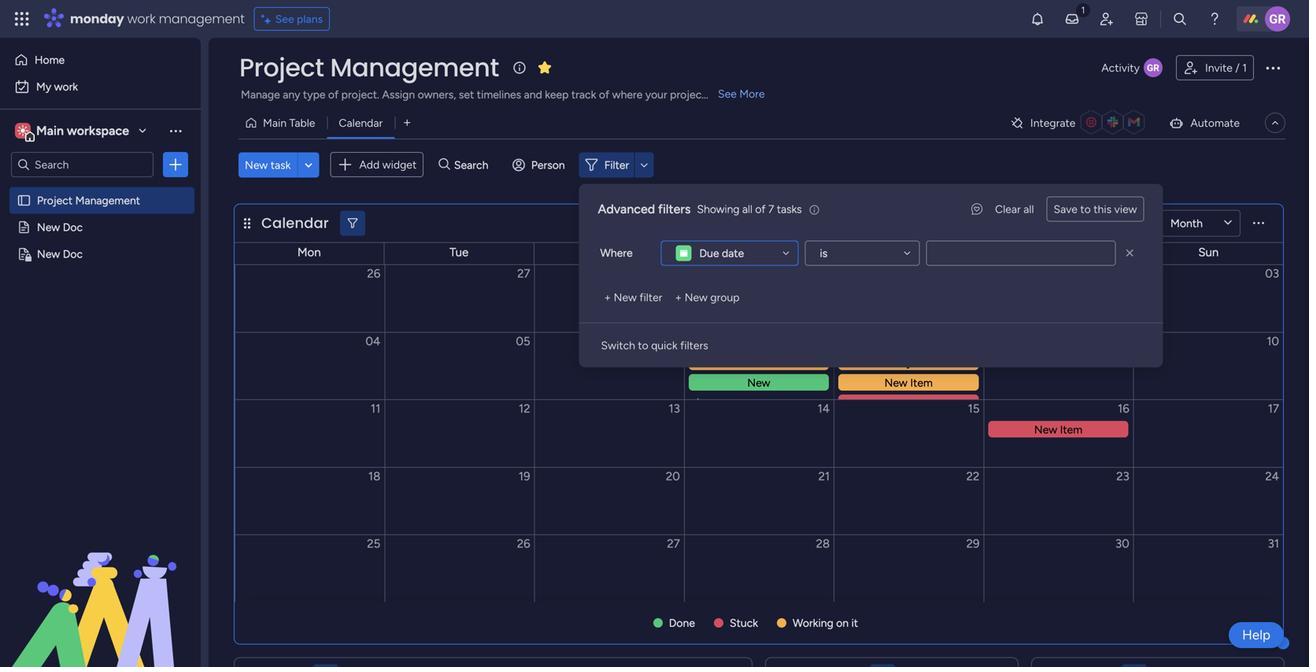 Task type: describe. For each thing, give the bounding box(es) containing it.
integrate
[[1031, 116, 1076, 130]]

clear all button
[[989, 196, 1041, 222]]

it
[[852, 616, 859, 630]]

2 workspace image from the left
[[17, 122, 28, 139]]

to for switch
[[638, 339, 649, 352]]

0 vertical spatial project management
[[239, 50, 499, 85]]

quick
[[651, 339, 678, 352]]

add widget
[[359, 158, 417, 171]]

help button
[[1229, 622, 1284, 648]]

doc for public board image
[[63, 221, 83, 234]]

remove from favorites image
[[537, 59, 553, 75]]

project.
[[342, 88, 380, 101]]

advanced filters showing all of 7 tasks
[[598, 202, 802, 217]]

new right private board image
[[37, 247, 60, 261]]

widget
[[382, 158, 417, 171]]

new doc for private board image
[[37, 247, 83, 261]]

see plans button
[[254, 7, 330, 31]]

home
[[35, 53, 65, 67]]

new task button
[[239, 152, 297, 177]]

mon
[[298, 245, 321, 259]]

switch
[[601, 339, 636, 352]]

set
[[459, 88, 474, 101]]

new task
[[245, 158, 291, 171]]

plans
[[297, 12, 323, 26]]

search everything image
[[1173, 11, 1188, 27]]

workspace options image
[[168, 123, 183, 138]]

Calendar field
[[258, 213, 333, 234]]

my work link
[[9, 74, 191, 99]]

type
[[303, 88, 326, 101]]

save to this view
[[1054, 202, 1138, 216]]

list box containing project management
[[0, 184, 201, 480]]

date
[[722, 246, 744, 260]]

monday work management
[[70, 10, 245, 28]]

view
[[1115, 202, 1138, 216]]

main workspace
[[36, 123, 129, 138]]

home link
[[9, 47, 191, 72]]

add view image
[[404, 117, 411, 129]]

lottie animation element
[[0, 508, 201, 667]]

showing
[[697, 202, 740, 216]]

stands.
[[709, 88, 744, 101]]

automate button
[[1163, 110, 1247, 135]]

invite / 1 button
[[1177, 55, 1255, 80]]

7
[[769, 202, 774, 216]]

greg robinson image
[[1266, 6, 1291, 32]]

switch to quick filters
[[601, 339, 709, 352]]

save
[[1054, 202, 1078, 216]]

clear all
[[996, 202, 1034, 216]]

invite members image
[[1099, 11, 1115, 27]]

add widget button
[[330, 152, 424, 177]]

manage
[[241, 88, 280, 101]]

group
[[711, 291, 740, 304]]

main table button
[[239, 110, 327, 135]]

1 vertical spatial options image
[[168, 157, 183, 172]]

fri
[[903, 245, 916, 259]]

advanced
[[598, 202, 655, 217]]

management inside 'list box'
[[75, 194, 140, 207]]

notifications image
[[1030, 11, 1046, 27]]

person
[[532, 158, 565, 171]]

see for see more
[[718, 87, 737, 100]]

select product image
[[14, 11, 30, 27]]

march 2024
[[1080, 216, 1144, 230]]

on
[[837, 616, 849, 630]]

person button
[[506, 152, 575, 177]]

see more
[[718, 87, 765, 100]]

0 vertical spatial filters
[[658, 202, 691, 217]]

working
[[793, 616, 834, 630]]

filter button
[[579, 152, 654, 177]]

my work option
[[9, 74, 191, 99]]

all inside button
[[1024, 202, 1034, 216]]

public board image
[[17, 193, 32, 208]]

project management inside 'list box'
[[37, 194, 140, 207]]

/
[[1236, 61, 1240, 74]]

Project Management field
[[235, 50, 503, 85]]

automate
[[1191, 116, 1240, 130]]

remove sort image
[[1123, 245, 1138, 261]]

your
[[646, 88, 668, 101]]

see more link
[[717, 86, 767, 102]]

0 vertical spatial options image
[[1264, 58, 1283, 77]]

1 vertical spatial project
[[37, 194, 73, 207]]

filters inside switch to quick filters button
[[681, 339, 709, 352]]

1
[[1243, 61, 1247, 74]]

manage any type of project. assign owners, set timelines and keep track of where your project stands.
[[241, 88, 744, 101]]

doc for private board image
[[63, 247, 83, 261]]

add
[[359, 158, 380, 171]]

stuck
[[730, 616, 758, 630]]

track
[[572, 88, 596, 101]]



Task type: vqa. For each thing, say whether or not it's contained in the screenshot.
the left Greg Robinson icon
no



Task type: locate. For each thing, give the bounding box(es) containing it.
1 horizontal spatial all
[[1024, 202, 1034, 216]]

Search field
[[450, 154, 498, 176]]

list box
[[0, 184, 201, 480]]

work right monday
[[127, 10, 156, 28]]

+ left filter at the top of the page
[[604, 291, 611, 304]]

activity
[[1102, 61, 1140, 74]]

calendar for 'calendar' field
[[261, 213, 329, 233]]

done
[[669, 616, 695, 630]]

where
[[600, 246, 633, 259]]

1 new doc from the top
[[37, 221, 83, 234]]

1 horizontal spatial project
[[239, 50, 324, 85]]

calendar for the calendar button
[[339, 116, 383, 130]]

see inside button
[[275, 12, 294, 26]]

0 horizontal spatial all
[[743, 202, 753, 216]]

1 horizontal spatial to
[[1081, 202, 1091, 216]]

+4
[[688, 396, 701, 408]]

working on it
[[793, 616, 859, 630]]

switch to quick filters button
[[595, 333, 715, 358]]

update feed image
[[1065, 11, 1080, 27]]

doc
[[63, 221, 83, 234], [63, 247, 83, 261]]

option
[[0, 186, 201, 189]]

workspace selection element
[[15, 121, 132, 142]]

to
[[1081, 202, 1091, 216], [638, 339, 649, 352]]

+ new group button
[[669, 285, 746, 310]]

1 horizontal spatial see
[[718, 87, 737, 100]]

of right the 'type'
[[328, 88, 339, 101]]

see
[[275, 12, 294, 26], [718, 87, 737, 100]]

v2 search image
[[439, 156, 450, 174]]

Search in workspace field
[[33, 156, 132, 174]]

private board image
[[17, 246, 32, 261]]

main
[[263, 116, 287, 130], [36, 123, 64, 138]]

main workspace button
[[11, 117, 154, 144]]

activity button
[[1096, 55, 1170, 80]]

1 all from the left
[[743, 202, 753, 216]]

1 vertical spatial new doc
[[37, 247, 83, 261]]

of
[[328, 88, 339, 101], [599, 88, 610, 101], [756, 202, 766, 216]]

2 horizontal spatial of
[[756, 202, 766, 216]]

0 vertical spatial project
[[239, 50, 324, 85]]

show board description image
[[510, 60, 529, 76]]

project
[[670, 88, 706, 101]]

all right "clear"
[[1024, 202, 1034, 216]]

to for save
[[1081, 202, 1091, 216]]

2 all from the left
[[1024, 202, 1034, 216]]

v2 user feedback image
[[972, 201, 983, 217]]

home option
[[9, 47, 191, 72]]

0 horizontal spatial calendar
[[261, 213, 329, 233]]

to left this
[[1081, 202, 1091, 216]]

new doc right public board image
[[37, 221, 83, 234]]

new inside + new group button
[[685, 291, 708, 304]]

table
[[289, 116, 315, 130]]

+ new filter
[[604, 291, 663, 304]]

2 new doc from the top
[[37, 247, 83, 261]]

help image
[[1207, 11, 1223, 27]]

work inside option
[[54, 80, 78, 93]]

1 vertical spatial filters
[[681, 339, 709, 352]]

work right my
[[54, 80, 78, 93]]

1 vertical spatial calendar
[[261, 213, 329, 233]]

main inside the workspace selection element
[[36, 123, 64, 138]]

month
[[1171, 217, 1203, 230]]

options image
[[1264, 58, 1283, 77], [168, 157, 183, 172]]

wed
[[597, 245, 621, 259]]

1 + from the left
[[604, 291, 611, 304]]

0 vertical spatial new doc
[[37, 221, 83, 234]]

any
[[283, 88, 300, 101]]

1 vertical spatial project management
[[37, 194, 140, 207]]

main for main workspace
[[36, 123, 64, 138]]

workspace image
[[15, 122, 31, 139], [17, 122, 28, 139]]

to left quick
[[638, 339, 649, 352]]

tasks
[[777, 202, 802, 216]]

angle down image
[[305, 159, 312, 171]]

calendar inside button
[[339, 116, 383, 130]]

1 vertical spatial doc
[[63, 247, 83, 261]]

calendar inside field
[[261, 213, 329, 233]]

of inside advanced filters showing all of 7 tasks
[[756, 202, 766, 216]]

monday marketplace image
[[1134, 11, 1150, 27]]

filter
[[640, 291, 663, 304]]

lottie animation image
[[0, 508, 201, 667]]

today
[[974, 217, 1003, 230]]

1 horizontal spatial management
[[330, 50, 499, 85]]

new doc right private board image
[[37, 247, 83, 261]]

1 horizontal spatial +
[[675, 291, 682, 304]]

more dots image
[[1254, 218, 1265, 229]]

new left task
[[245, 158, 268, 171]]

keep
[[545, 88, 569, 101]]

0 horizontal spatial project
[[37, 194, 73, 207]]

of right track
[[599, 88, 610, 101]]

1 horizontal spatial project management
[[239, 50, 499, 85]]

help
[[1243, 627, 1271, 643]]

0 horizontal spatial options image
[[168, 157, 183, 172]]

work for monday
[[127, 10, 156, 28]]

0 vertical spatial management
[[330, 50, 499, 85]]

more
[[703, 396, 726, 408]]

+4 more
[[688, 396, 726, 408]]

invite / 1
[[1206, 61, 1247, 74]]

of left 7
[[756, 202, 766, 216]]

1 horizontal spatial of
[[599, 88, 610, 101]]

1 workspace image from the left
[[15, 122, 31, 139]]

work for my
[[54, 80, 78, 93]]

0 vertical spatial work
[[127, 10, 156, 28]]

calendar button
[[327, 110, 395, 135]]

and
[[524, 88, 542, 101]]

new left filter at the top of the page
[[614, 291, 637, 304]]

project right public board icon
[[37, 194, 73, 207]]

project management
[[239, 50, 499, 85], [37, 194, 140, 207]]

management up assign
[[330, 50, 499, 85]]

+4 more link
[[688, 396, 833, 408]]

0 horizontal spatial see
[[275, 12, 294, 26]]

where
[[612, 88, 643, 101]]

dapulse drag handle 3 image
[[244, 218, 250, 229]]

due date
[[700, 246, 744, 260]]

0 horizontal spatial work
[[54, 80, 78, 93]]

1 horizontal spatial work
[[127, 10, 156, 28]]

thu
[[749, 245, 769, 259]]

clear
[[996, 202, 1021, 216]]

filters right quick
[[681, 339, 709, 352]]

+ for + new filter
[[604, 291, 611, 304]]

more
[[740, 87, 765, 100]]

management down search in workspace "field"
[[75, 194, 140, 207]]

0 horizontal spatial management
[[75, 194, 140, 207]]

0 horizontal spatial of
[[328, 88, 339, 101]]

new left group
[[685, 291, 708, 304]]

+ new filter button
[[598, 285, 669, 310]]

assign
[[382, 88, 415, 101]]

project management down search in workspace "field"
[[37, 194, 140, 207]]

new inside + new filter button
[[614, 291, 637, 304]]

save to this view button
[[1047, 196, 1145, 222]]

0 horizontal spatial main
[[36, 123, 64, 138]]

1 vertical spatial see
[[718, 87, 737, 100]]

main inside button
[[263, 116, 287, 130]]

owners,
[[418, 88, 456, 101]]

new doc for public board image
[[37, 221, 83, 234]]

list arrow image
[[1058, 218, 1063, 228]]

public board image
[[17, 220, 32, 235]]

march
[[1080, 216, 1113, 230]]

0 vertical spatial see
[[275, 12, 294, 26]]

filters left showing
[[658, 202, 691, 217]]

0 vertical spatial calendar
[[339, 116, 383, 130]]

0 horizontal spatial to
[[638, 339, 649, 352]]

options image down workspace options image
[[168, 157, 183, 172]]

arrow down image
[[635, 155, 654, 174]]

main down my
[[36, 123, 64, 138]]

workspace
[[67, 123, 129, 138]]

collapse board header image
[[1270, 117, 1282, 129]]

all inside advanced filters showing all of 7 tasks
[[743, 202, 753, 216]]

calendar up mon
[[261, 213, 329, 233]]

doc right private board image
[[63, 247, 83, 261]]

management
[[330, 50, 499, 85], [75, 194, 140, 207]]

new
[[245, 158, 268, 171], [37, 221, 60, 234], [37, 247, 60, 261], [614, 291, 637, 304], [685, 291, 708, 304]]

0 horizontal spatial +
[[604, 291, 611, 304]]

due
[[700, 246, 719, 260]]

1 horizontal spatial calendar
[[339, 116, 383, 130]]

0 vertical spatial to
[[1081, 202, 1091, 216]]

1 doc from the top
[[63, 221, 83, 234]]

monday
[[70, 10, 124, 28]]

main for main table
[[263, 116, 287, 130]]

timelines
[[477, 88, 521, 101]]

new inside new task button
[[245, 158, 268, 171]]

0 vertical spatial doc
[[63, 221, 83, 234]]

calendar
[[339, 116, 383, 130], [261, 213, 329, 233]]

this
[[1094, 202, 1112, 216]]

+ for + new group
[[675, 291, 682, 304]]

integrate button
[[1004, 106, 1156, 139]]

filter
[[605, 158, 629, 171]]

tue
[[450, 245, 469, 259]]

+ new group
[[675, 291, 740, 304]]

new right public board image
[[37, 221, 60, 234]]

doc right public board image
[[63, 221, 83, 234]]

1 image
[[1077, 1, 1091, 19]]

see plans
[[275, 12, 323, 26]]

2024
[[1115, 216, 1144, 230]]

my
[[36, 80, 51, 93]]

2 doc from the top
[[63, 247, 83, 261]]

main table
[[263, 116, 315, 130]]

my work
[[36, 80, 78, 93]]

all left 7
[[743, 202, 753, 216]]

calendar down project.
[[339, 116, 383, 130]]

see left more
[[718, 87, 737, 100]]

project management up project.
[[239, 50, 499, 85]]

2 + from the left
[[675, 291, 682, 304]]

project
[[239, 50, 324, 85], [37, 194, 73, 207]]

today button
[[966, 211, 1010, 236]]

1 vertical spatial to
[[638, 339, 649, 352]]

1 vertical spatial work
[[54, 80, 78, 93]]

see left the plans
[[275, 12, 294, 26]]

0 horizontal spatial project management
[[37, 194, 140, 207]]

1 vertical spatial management
[[75, 194, 140, 207]]

see for see plans
[[275, 12, 294, 26]]

main left the table
[[263, 116, 287, 130]]

+ right filter at the top of the page
[[675, 291, 682, 304]]

1 horizontal spatial main
[[263, 116, 287, 130]]

task
[[271, 158, 291, 171]]

options image right 1
[[1264, 58, 1283, 77]]

project up any
[[239, 50, 324, 85]]

management
[[159, 10, 245, 28]]

1 horizontal spatial options image
[[1264, 58, 1283, 77]]



